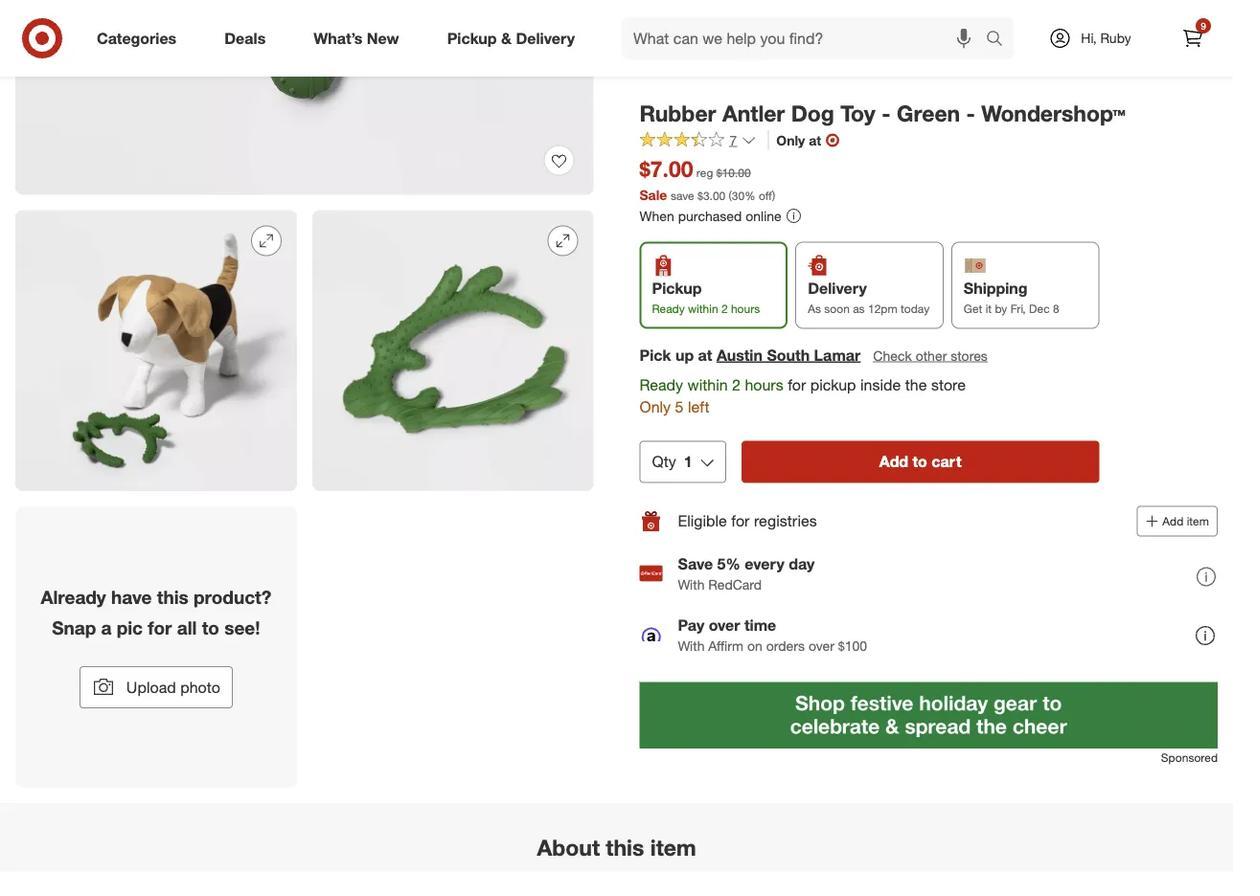 Task type: vqa. For each thing, say whether or not it's contained in the screenshot.
items
no



Task type: locate. For each thing, give the bounding box(es) containing it.
add item button
[[1137, 506, 1218, 537]]

1 horizontal spatial item
[[1187, 514, 1209, 529]]

0 vertical spatial only
[[776, 132, 805, 149]]

1 vertical spatial delivery
[[808, 279, 867, 298]]

0 vertical spatial this
[[157, 587, 189, 609]]

over
[[709, 616, 740, 635], [809, 638, 834, 655]]

)
[[772, 188, 775, 203]]

0 horizontal spatial add
[[879, 453, 908, 471]]

ready inside 'ready within 2 hours for pickup inside the store only 5 left'
[[640, 376, 683, 394]]

ready up 5
[[640, 376, 683, 394]]

austin south lamar button
[[717, 345, 861, 366]]

check
[[873, 347, 912, 364]]

about
[[537, 835, 600, 861]]

1 vertical spatial only
[[640, 398, 671, 416]]

1 vertical spatial to
[[202, 617, 219, 639]]

5%
[[717, 555, 741, 573]]

hours up pick up at austin south lamar
[[731, 301, 760, 316]]

12pm
[[868, 301, 897, 316]]

hours
[[731, 301, 760, 316], [745, 376, 783, 394]]

hours down pick up at austin south lamar
[[745, 376, 783, 394]]

registries
[[754, 512, 817, 531]]

0 horizontal spatial pickup
[[447, 29, 497, 47]]

for
[[788, 376, 806, 394], [731, 512, 750, 531], [148, 617, 172, 639]]

time
[[744, 616, 776, 635]]

only down the dog
[[776, 132, 805, 149]]

1 horizontal spatial add
[[1163, 514, 1184, 529]]

at
[[809, 132, 821, 149], [698, 346, 712, 365]]

1 vertical spatial ready
[[640, 376, 683, 394]]

1 - from the left
[[882, 100, 891, 126]]

7
[[730, 132, 737, 149]]

1 horizontal spatial only
[[776, 132, 805, 149]]

-
[[882, 100, 891, 126], [966, 100, 975, 126]]

ready inside 'pickup ready within 2 hours'
[[652, 301, 685, 316]]

0 horizontal spatial to
[[202, 617, 219, 639]]

save
[[678, 555, 713, 573]]

delivery up 'soon'
[[808, 279, 867, 298]]

&
[[501, 29, 512, 47]]

advertisement region
[[640, 682, 1218, 750]]

1 horizontal spatial this
[[606, 835, 644, 861]]

when
[[640, 208, 674, 224]]

0 horizontal spatial this
[[157, 587, 189, 609]]

fri,
[[1010, 301, 1026, 316]]

over up affirm
[[709, 616, 740, 635]]

pickup left &
[[447, 29, 497, 47]]

$100
[[838, 638, 867, 655]]

delivery
[[516, 29, 575, 47], [808, 279, 867, 298]]

2 up austin
[[721, 301, 728, 316]]

reg
[[696, 166, 713, 180]]

what's new
[[314, 29, 399, 47]]

ready
[[652, 301, 685, 316], [640, 376, 683, 394]]

product?
[[194, 587, 271, 609]]

qty
[[652, 453, 676, 471]]

shipping
[[964, 279, 1028, 298]]

0 vertical spatial for
[[788, 376, 806, 394]]

1 vertical spatial 2
[[732, 376, 741, 394]]

to inside button
[[913, 453, 927, 471]]

1 vertical spatial pickup
[[652, 279, 702, 298]]

pickup
[[447, 29, 497, 47], [652, 279, 702, 298]]

only left 5
[[640, 398, 671, 416]]

1 vertical spatial for
[[731, 512, 750, 531]]

to left the cart
[[913, 453, 927, 471]]

1 horizontal spatial over
[[809, 638, 834, 655]]

this right about
[[606, 835, 644, 861]]

1 with from the top
[[678, 577, 705, 593]]

%
[[745, 188, 756, 203]]

0 vertical spatial hours
[[731, 301, 760, 316]]

pickup up up
[[652, 279, 702, 298]]

0 horizontal spatial 2
[[721, 301, 728, 316]]

1 vertical spatial this
[[606, 835, 644, 861]]

1 vertical spatial add
[[1163, 514, 1184, 529]]

1 vertical spatial within
[[687, 376, 728, 394]]

2 - from the left
[[966, 100, 975, 126]]

check other stores button
[[872, 345, 989, 367]]

a
[[101, 617, 112, 639]]

ready up pick
[[652, 301, 685, 316]]

7 link
[[640, 131, 756, 153]]

with down pay
[[678, 638, 705, 655]]

0 horizontal spatial for
[[148, 617, 172, 639]]

the
[[905, 376, 927, 394]]

within up up
[[688, 301, 718, 316]]

only at
[[776, 132, 821, 149]]

2 with from the top
[[678, 638, 705, 655]]

0 vertical spatial add
[[879, 453, 908, 471]]

already have this product? snap a pic for all to see!
[[41, 587, 271, 639]]

2 vertical spatial for
[[148, 617, 172, 639]]

categories link
[[80, 17, 200, 59]]

0 vertical spatial pickup
[[447, 29, 497, 47]]

(
[[729, 188, 732, 203]]

2 inside 'ready within 2 hours for pickup inside the store only 5 left'
[[732, 376, 741, 394]]

image gallery element
[[15, 0, 594, 789]]

1 horizontal spatial to
[[913, 453, 927, 471]]

0 vertical spatial ready
[[652, 301, 685, 316]]

0 horizontal spatial -
[[882, 100, 891, 126]]

it
[[986, 301, 992, 316]]

0 vertical spatial delivery
[[516, 29, 575, 47]]

other
[[916, 347, 947, 364]]

2 horizontal spatial for
[[788, 376, 806, 394]]

pickup & delivery link
[[431, 17, 599, 59]]

eligible for registries
[[678, 512, 817, 531]]

deals
[[224, 29, 266, 47]]

shipping get it by fri, dec 8
[[964, 279, 1059, 316]]

for left 'all'
[[148, 617, 172, 639]]

this
[[157, 587, 189, 609], [606, 835, 644, 861]]

see!
[[224, 617, 260, 639]]

sponsored
[[1161, 751, 1218, 765]]

0 vertical spatial 2
[[721, 301, 728, 316]]

1 vertical spatial hours
[[745, 376, 783, 394]]

store
[[931, 376, 966, 394]]

1 vertical spatial over
[[809, 638, 834, 655]]

delivery inside delivery as soon as 12pm today
[[808, 279, 867, 298]]

ruby
[[1100, 30, 1131, 46]]

add for add to cart
[[879, 453, 908, 471]]

soon
[[824, 301, 850, 316]]

when purchased online
[[640, 208, 782, 224]]

0 vertical spatial over
[[709, 616, 740, 635]]

to right 'all'
[[202, 617, 219, 639]]

0 horizontal spatial at
[[698, 346, 712, 365]]

0 horizontal spatial item
[[650, 835, 696, 861]]

pickup inside 'pickup ready within 2 hours'
[[652, 279, 702, 298]]

within inside 'ready within 2 hours for pickup inside the store only 5 left'
[[687, 376, 728, 394]]

dec
[[1029, 301, 1050, 316]]

1 vertical spatial with
[[678, 638, 705, 655]]

for down austin south lamar button
[[788, 376, 806, 394]]

at down the dog
[[809, 132, 821, 149]]

0 horizontal spatial over
[[709, 616, 740, 635]]

with down 'save'
[[678, 577, 705, 593]]

within up the left
[[687, 376, 728, 394]]

0 vertical spatial with
[[678, 577, 705, 593]]

5
[[675, 398, 684, 416]]

this up 'all'
[[157, 587, 189, 609]]

2 down austin
[[732, 376, 741, 394]]

already
[[41, 587, 106, 609]]

1 vertical spatial item
[[650, 835, 696, 861]]

add to cart
[[879, 453, 962, 471]]

this inside already have this product? snap a pic for all to see!
[[157, 587, 189, 609]]

- right toy
[[882, 100, 891, 126]]

1 horizontal spatial at
[[809, 132, 821, 149]]

inside
[[860, 376, 901, 394]]

0 vertical spatial to
[[913, 453, 927, 471]]

1 horizontal spatial pickup
[[652, 279, 702, 298]]

for right "eligible" on the bottom right of page
[[731, 512, 750, 531]]

delivery right &
[[516, 29, 575, 47]]

0 vertical spatial item
[[1187, 514, 1209, 529]]

over left $100
[[809, 638, 834, 655]]

have
[[111, 587, 152, 609]]

0 horizontal spatial only
[[640, 398, 671, 416]]

search
[[977, 31, 1023, 49]]

1 horizontal spatial 2
[[732, 376, 741, 394]]

1 horizontal spatial for
[[731, 512, 750, 531]]

at right up
[[698, 346, 712, 365]]

lamar
[[814, 346, 861, 365]]

dog
[[791, 100, 834, 126]]

categories
[[97, 29, 177, 47]]

1 horizontal spatial -
[[966, 100, 975, 126]]

2
[[721, 301, 728, 316], [732, 376, 741, 394]]

0 horizontal spatial delivery
[[516, 29, 575, 47]]

only
[[776, 132, 805, 149], [640, 398, 671, 416]]

item
[[1187, 514, 1209, 529], [650, 835, 696, 861]]

sale
[[640, 186, 667, 203]]

0 vertical spatial within
[[688, 301, 718, 316]]

1 horizontal spatial delivery
[[808, 279, 867, 298]]

- right green
[[966, 100, 975, 126]]

$10.00
[[716, 166, 751, 180]]

3.00
[[703, 188, 726, 203]]

pay
[[678, 616, 704, 635]]



Task type: describe. For each thing, give the bounding box(es) containing it.
pickup ready within 2 hours
[[652, 279, 760, 316]]

what's
[[314, 29, 363, 47]]

0 vertical spatial at
[[809, 132, 821, 149]]

today
[[901, 301, 930, 316]]

pickup & delivery
[[447, 29, 575, 47]]

pic
[[117, 617, 143, 639]]

online
[[746, 208, 782, 224]]

2 inside 'pickup ready within 2 hours'
[[721, 301, 728, 316]]

eligible
[[678, 512, 727, 531]]

all
[[177, 617, 197, 639]]

antler
[[722, 100, 785, 126]]

pay over time with affirm on orders over $100
[[678, 616, 867, 655]]

item inside button
[[1187, 514, 1209, 529]]

upload photo button
[[79, 667, 233, 709]]

toy
[[840, 100, 876, 126]]

off
[[759, 188, 772, 203]]

hours inside 'ready within 2 hours for pickup inside the store only 5 left'
[[745, 376, 783, 394]]

by
[[995, 301, 1007, 316]]

9 link
[[1172, 17, 1214, 59]]

austin
[[717, 346, 763, 365]]

for inside already have this product? snap a pic for all to see!
[[148, 617, 172, 639]]

within inside 'pickup ready within 2 hours'
[[688, 301, 718, 316]]

every
[[745, 555, 784, 573]]

1 vertical spatial at
[[698, 346, 712, 365]]

save
[[671, 188, 694, 203]]

add for add item
[[1163, 514, 1184, 529]]

stores
[[951, 347, 988, 364]]

hours inside 'pickup ready within 2 hours'
[[731, 301, 760, 316]]

cart
[[932, 453, 962, 471]]

$7.00 reg $10.00 sale save $ 3.00 ( 30 % off )
[[640, 156, 775, 203]]

upload photo
[[126, 678, 220, 697]]

add item
[[1163, 514, 1209, 529]]

hi, ruby
[[1081, 30, 1131, 46]]

new
[[367, 29, 399, 47]]

search button
[[977, 17, 1023, 63]]

up
[[675, 346, 694, 365]]

What can we help you find? suggestions appear below search field
[[622, 17, 991, 59]]

check other stores
[[873, 347, 988, 364]]

photo
[[180, 678, 220, 697]]

with inside save 5% every day with redcard
[[678, 577, 705, 593]]

pickup for ready
[[652, 279, 702, 298]]

30
[[732, 188, 745, 203]]

purchased
[[678, 208, 742, 224]]

$
[[698, 188, 703, 203]]

save 5% every day with redcard
[[678, 555, 815, 593]]

delivery as soon as 12pm today
[[808, 279, 930, 316]]

with inside pay over time with affirm on orders over $100
[[678, 638, 705, 655]]

$7.00
[[640, 156, 693, 183]]

pickup for &
[[447, 29, 497, 47]]

only inside 'ready within 2 hours for pickup inside the store only 5 left'
[[640, 398, 671, 416]]

rubber
[[640, 100, 716, 126]]

pick
[[640, 346, 671, 365]]

1
[[684, 453, 693, 471]]

green
[[897, 100, 960, 126]]

8
[[1053, 301, 1059, 316]]

wondershop™
[[981, 100, 1126, 126]]

pick up at austin south lamar
[[640, 346, 861, 365]]

day
[[789, 555, 815, 573]]

hi,
[[1081, 30, 1097, 46]]

pickup
[[810, 376, 856, 394]]

to inside already have this product? snap a pic for all to see!
[[202, 617, 219, 639]]

south
[[767, 346, 810, 365]]

rubber antler dog toy - green - wondershop&#8482;, 2 of 4 image
[[15, 210, 297, 492]]

as
[[808, 301, 821, 316]]

qty 1
[[652, 453, 693, 471]]

affirm
[[708, 638, 744, 655]]

orders
[[766, 638, 805, 655]]

get
[[964, 301, 982, 316]]

left
[[688, 398, 709, 416]]

on
[[747, 638, 762, 655]]

upload
[[126, 678, 176, 697]]

snap
[[52, 617, 96, 639]]

for inside 'ready within 2 hours for pickup inside the store only 5 left'
[[788, 376, 806, 394]]

deals link
[[208, 17, 290, 59]]

9
[[1201, 20, 1206, 32]]

ready within 2 hours for pickup inside the store only 5 left
[[640, 376, 966, 416]]

what's new link
[[297, 17, 423, 59]]

redcard
[[708, 577, 762, 593]]

rubber antler dog toy - green - wondershop&#8482;, 3 of 4 image
[[312, 210, 594, 492]]

rubber antler dog toy - green - wondershop&#8482;, 1 of 4 image
[[15, 0, 594, 195]]



